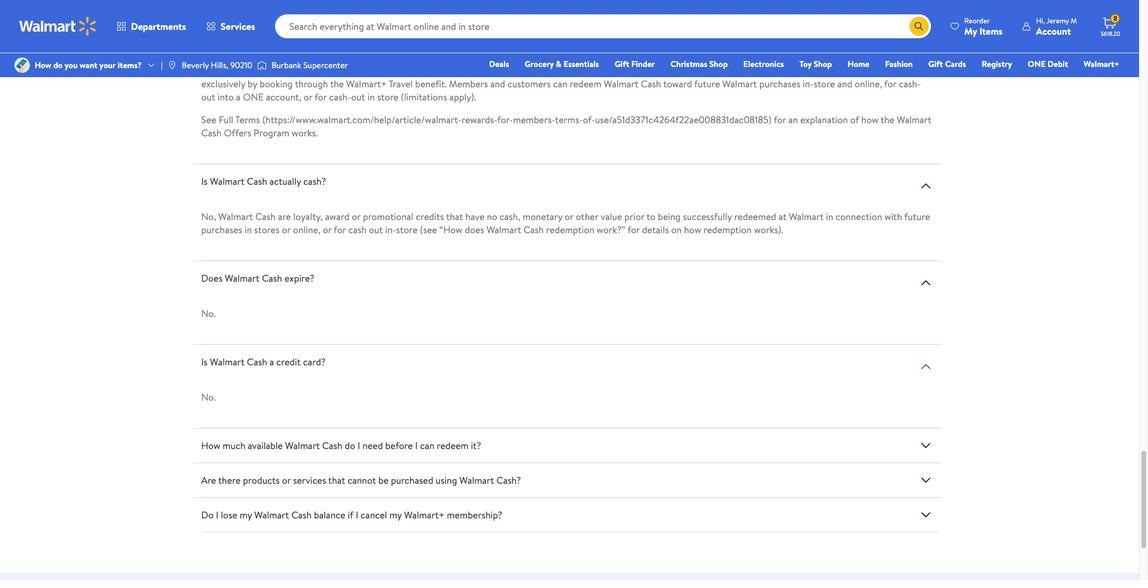 Task type: vqa. For each thing, say whether or not it's contained in the screenshot.
walmart+ link in the right top of the page
yes



Task type: describe. For each thing, give the bounding box(es) containing it.
credit
[[276, 356, 301, 369]]

is walmart cash actually cash?
[[201, 175, 326, 188]]

home
[[848, 58, 870, 70]]

does walmart cash expire?
[[201, 272, 315, 285]]

need
[[363, 439, 383, 453]]

gift for gift cards
[[929, 58, 944, 70]]

you
[[65, 59, 78, 71]]

Search search field
[[275, 14, 932, 38]]

(see
[[420, 223, 437, 237]]

0 horizontal spatial through
[[295, 77, 328, 91]]

available
[[248, 439, 283, 453]]

1 and from the left
[[491, 77, 506, 91]]

1 vertical spatial redeem
[[437, 439, 469, 453]]

products
[[243, 474, 280, 487]]

cash inside see full terms (https://www.walmart.com/help/article/walmart-rewards-for-members-terms-of-use/a51d3371c4264f22ae008831dac08185) for an explanation of how the walmart cash offers program works.
[[201, 127, 222, 140]]

is for is walmart cash a credit card?
[[201, 356, 208, 369]]

stores
[[254, 223, 280, 237]]

no, walmart cash are loyalty, award or promotional credits that have no cash, monetary or other value prior to being successfully redeemed at walmart in connection with future purchases in stores or online, or for cash out in-store (see "how does walmart cash redemption work?" for details on how redemption works).
[[201, 210, 931, 237]]

shop for toy shop
[[814, 58, 833, 70]]

0 horizontal spatial cash-
[[329, 91, 351, 104]]

fashion link
[[880, 57, 919, 71]]

or inside walmart cash is promotional currency all walmart customers can get through manufacturer offers sourced by ibotta. walmart+ members get additional walmart cash exclusively by booking through the walmart+ travel benefit. members and customers can redeem walmart cash toward future walmart purchases in-store and online, for cash- out into a one account, or for cash-out in store (limitations apply).
[[304, 91, 313, 104]]

reorder my items
[[965, 15, 1003, 37]]

promotional inside walmart cash is promotional currency all walmart customers can get through manufacturer offers sourced by ibotta. walmart+ members get additional walmart cash exclusively by booking through the walmart+ travel benefit. members and customers can redeem walmart cash toward future walmart purchases in-store and online, for cash- out into a one account, or for cash-out in store (limitations apply).
[[269, 64, 320, 77]]

cash,
[[500, 210, 521, 223]]

0 vertical spatial offers
[[309, 29, 337, 42]]

does walmart cash expire? image
[[919, 276, 934, 290]]

offers inside walmart cash is promotional currency all walmart customers can get through manufacturer offers sourced by ibotta. walmart+ members get additional walmart cash exclusively by booking through the walmart+ travel benefit. members and customers can redeem walmart cash toward future walmart purchases in-store and online, for cash- out into a one account, or for cash-out in store (limitations apply).
[[582, 64, 610, 77]]

store down toy shop
[[814, 77, 836, 91]]

do i lose my walmart cash balance if i cancel my walmart+ membership?
[[201, 509, 503, 522]]

i right 'if' on the bottom
[[356, 509, 359, 522]]

explanation
[[801, 113, 848, 127]]

an
[[789, 113, 799, 127]]

offers inside see full terms (https://www.walmart.com/help/article/walmart-rewards-for-members-terms-of-use/a51d3371c4264f22ae008831dac08185) for an explanation of how the walmart cash offers program works.
[[224, 127, 251, 140]]

walmart image
[[19, 17, 97, 36]]

2 get from the left
[[772, 64, 786, 77]]

1 get from the left
[[472, 64, 486, 77]]

successfully
[[683, 210, 732, 223]]

beverly
[[182, 59, 209, 71]]

0 vertical spatial one
[[1028, 58, 1046, 70]]

what is the walmart cash offers program?
[[201, 29, 379, 42]]

of
[[851, 113, 860, 127]]

purchased
[[391, 474, 434, 487]]

christmas shop link
[[666, 57, 734, 71]]

how for how do you want your items?
[[35, 59, 51, 71]]

booking
[[260, 77, 293, 91]]

walmart+ down the $618.20
[[1084, 58, 1120, 70]]

with
[[885, 210, 903, 223]]

walmart inside see full terms (https://www.walmart.com/help/article/walmart-rewards-for-members-terms-of-use/a51d3371c4264f22ae008831dac08185) for an explanation of how the walmart cash offers program works.
[[897, 113, 932, 127]]

sourced
[[612, 64, 645, 77]]

1 vertical spatial that
[[329, 474, 345, 487]]

online, inside no, walmart cash are loyalty, award or promotional credits that have no cash, monetary or other value prior to being successfully redeemed at walmart in connection with future purchases in stores or online, or for cash out in-store (see "how does walmart cash redemption work?" for details on how redemption works).
[[293, 223, 321, 237]]

be
[[379, 474, 389, 487]]

services button
[[196, 12, 265, 41]]

0 horizontal spatial customers
[[410, 64, 453, 77]]

registry link
[[977, 57, 1018, 71]]

jeremy
[[1047, 15, 1070, 25]]

walmart+ left "travel"
[[346, 77, 387, 91]]

members-
[[513, 113, 555, 127]]

out inside no, walmart cash are loyalty, award or promotional credits that have no cash, monetary or other value prior to being successfully redeemed at walmart in connection with future purchases in stores or online, or for cash out in-store (see "how does walmart cash redemption work?" for details on how redemption works).
[[369, 223, 383, 237]]

for left cash
[[334, 223, 346, 237]]

actually
[[270, 175, 301, 188]]

deals link
[[484, 57, 515, 71]]

walmart+ link
[[1079, 57, 1126, 71]]

store up (https://www.walmart.com/help/article/walmart-
[[377, 91, 399, 104]]

are
[[201, 474, 216, 487]]

one inside walmart cash is promotional currency all walmart customers can get through manufacturer offers sourced by ibotta. walmart+ members get additional walmart cash exclusively by booking through the walmart+ travel benefit. members and customers can redeem walmart cash toward future walmart purchases in-store and online, for cash- out into a one account, or for cash-out in store (limitations apply).
[[243, 91, 264, 104]]

terms
[[235, 113, 260, 127]]

m
[[1071, 15, 1078, 25]]

0 horizontal spatial out
[[201, 91, 215, 104]]

0 vertical spatial the
[[234, 29, 247, 42]]

or left other
[[565, 210, 574, 223]]

are there products or services that cannot be purchased using walmart cash?
[[201, 474, 521, 487]]

2 my from the left
[[390, 509, 402, 522]]

if
[[348, 509, 354, 522]]

beverly hills, 90210
[[182, 59, 252, 71]]

works).
[[755, 223, 784, 237]]

grocery & essentials
[[525, 58, 599, 70]]

90210
[[231, 59, 252, 71]]

how much available walmart cash do i need before i can redeem it?
[[201, 439, 481, 453]]

see full terms (https://www.walmart.com/help/article/walmart-rewards-for-members-terms-of-use/a51d3371c4264f22ae008831dac08185) for an explanation of how the walmart cash offers program works.
[[201, 113, 932, 140]]

membership?
[[447, 509, 503, 522]]

1 my from the left
[[240, 509, 252, 522]]

toward
[[664, 77, 693, 91]]

is walmart cash a credit card? image
[[919, 360, 934, 374]]

cash?
[[304, 175, 326, 188]]

1 horizontal spatial a
[[270, 356, 274, 369]]

walmart+ down the purchased
[[404, 509, 445, 522]]

&
[[556, 58, 562, 70]]

1 redemption from the left
[[546, 223, 595, 237]]

electronics link
[[738, 57, 790, 71]]

i right do
[[216, 509, 219, 522]]

grocery
[[525, 58, 554, 70]]

credits
[[416, 210, 444, 223]]

cash?
[[497, 474, 521, 487]]

one debit
[[1028, 58, 1069, 70]]

benefit.
[[415, 77, 447, 91]]

i right before
[[415, 439, 418, 453]]

how do you want your items?
[[35, 59, 142, 71]]

purchases inside walmart cash is promotional currency all walmart customers can get through manufacturer offers sourced by ibotta. walmart+ members get additional walmart cash exclusively by booking through the walmart+ travel benefit. members and customers can redeem walmart cash toward future walmart purchases in-store and online, for cash- out into a one account, or for cash-out in store (limitations apply).
[[760, 77, 801, 91]]

items
[[980, 24, 1003, 37]]

toy
[[800, 58, 812, 70]]

0 horizontal spatial in
[[245, 223, 252, 237]]

i left need
[[358, 439, 360, 453]]

debit
[[1048, 58, 1069, 70]]

Walmart Site-Wide search field
[[275, 14, 932, 38]]

home link
[[843, 57, 875, 71]]

the inside walmart cash is promotional currency all walmart customers can get through manufacturer offers sourced by ibotta. walmart+ members get additional walmart cash exclusively by booking through the walmart+ travel benefit. members and customers can redeem walmart cash toward future walmart purchases in-store and online, for cash- out into a one account, or for cash-out in store (limitations apply).
[[330, 77, 344, 91]]

grocery & essentials link
[[520, 57, 605, 71]]

how for how much available walmart cash do i need before i can redeem it?
[[201, 439, 220, 453]]

gift for gift finder
[[615, 58, 630, 70]]

full
[[219, 113, 233, 127]]

want
[[80, 59, 98, 71]]

no. for does
[[201, 307, 216, 320]]

future inside walmart cash is promotional currency all walmart customers can get through manufacturer offers sourced by ibotta. walmart+ members get additional walmart cash exclusively by booking through the walmart+ travel benefit. members and customers can redeem walmart cash toward future walmart purchases in-store and online, for cash- out into a one account, or for cash-out in store (limitations apply).
[[695, 77, 721, 91]]

departments
[[131, 20, 186, 33]]

is inside walmart cash is promotional currency all walmart customers can get through manufacturer offers sourced by ibotta. walmart+ members get additional walmart cash exclusively by booking through the walmart+ travel benefit. members and customers can redeem walmart cash toward future walmart purchases in-store and online, for cash- out into a one account, or for cash-out in store (limitations apply).
[[261, 64, 267, 77]]

one debit link
[[1023, 57, 1074, 71]]

gift finder link
[[610, 57, 661, 71]]

search icon image
[[915, 22, 924, 31]]

1 horizontal spatial out
[[351, 91, 365, 104]]

for down supercenter
[[315, 91, 327, 104]]

redeem inside walmart cash is promotional currency all walmart customers can get through manufacturer offers sourced by ibotta. walmart+ members get additional walmart cash exclusively by booking through the walmart+ travel benefit. members and customers can redeem walmart cash toward future walmart purchases in-store and online, for cash- out into a one account, or for cash-out in store (limitations apply).
[[570, 77, 602, 91]]

loyalty,
[[294, 210, 323, 223]]

does
[[201, 272, 223, 285]]

for down fashion link
[[885, 77, 897, 91]]

what is the walmart cash offers program? image
[[919, 33, 934, 48]]

in inside walmart cash is promotional currency all walmart customers can get through manufacturer offers sourced by ibotta. walmart+ members get additional walmart cash exclusively by booking through the walmart+ travel benefit. members and customers can redeem walmart cash toward future walmart purchases in-store and online, for cash- out into a one account, or for cash-out in store (limitations apply).
[[368, 91, 375, 104]]

it?
[[471, 439, 481, 453]]

how inside no, walmart cash are loyalty, award or promotional credits that have no cash, monetary or other value prior to being successfully redeemed at walmart in connection with future purchases in stores or online, or for cash out in-store (see "how does walmart cash redemption work?" for details on how redemption works).
[[684, 223, 702, 237]]

departments button
[[107, 12, 196, 41]]

no,
[[201, 210, 216, 223]]

|
[[161, 59, 163, 71]]



Task type: locate. For each thing, give the bounding box(es) containing it.
that left have
[[446, 210, 463, 223]]

gift left cards
[[929, 58, 944, 70]]

1 horizontal spatial in
[[368, 91, 375, 104]]

how much available walmart cash do i need before i can redeem it? image
[[919, 439, 934, 453]]

0 horizontal spatial a
[[236, 91, 241, 104]]

expire?
[[285, 272, 315, 285]]

christmas shop
[[671, 58, 728, 70]]

other
[[576, 210, 599, 223]]

0 horizontal spatial is
[[225, 29, 232, 42]]

2 is from the top
[[201, 356, 208, 369]]

0 horizontal spatial purchases
[[201, 223, 242, 237]]

for inside see full terms (https://www.walmart.com/help/article/walmart-rewards-for-members-terms-of-use/a51d3371c4264f22ae008831dac08185) for an explanation of how the walmart cash offers program works.
[[774, 113, 787, 127]]

1 horizontal spatial one
[[1028, 58, 1046, 70]]

0 horizontal spatial get
[[472, 64, 486, 77]]

and down deals link
[[491, 77, 506, 91]]

all
[[361, 64, 370, 77]]

do i lose my walmart cash balance if i cancel my walmart+ membership? image
[[919, 508, 934, 523]]

1 no. from the top
[[201, 307, 216, 320]]

0 horizontal spatial online,
[[293, 223, 321, 237]]

1 horizontal spatial in-
[[803, 77, 814, 91]]

online, down "home"
[[855, 77, 883, 91]]

0 horizontal spatial gift
[[615, 58, 630, 70]]

shop inside "link"
[[814, 58, 833, 70]]

cash- down fashion link
[[899, 77, 921, 91]]

0 vertical spatial how
[[862, 113, 879, 127]]

0 horizontal spatial one
[[243, 91, 264, 104]]

 image
[[257, 59, 267, 71]]

or left cash
[[323, 223, 332, 237]]

1 horizontal spatial through
[[488, 64, 521, 77]]

online, right are
[[293, 223, 321, 237]]

1 horizontal spatial the
[[330, 77, 344, 91]]

1 horizontal spatial my
[[390, 509, 402, 522]]

 image for how
[[14, 57, 30, 73]]

1 horizontal spatial get
[[772, 64, 786, 77]]

promotional left credits
[[363, 210, 414, 223]]

services
[[293, 474, 326, 487]]

is left the burbank
[[261, 64, 267, 77]]

a left 'credit'
[[270, 356, 274, 369]]

2 horizontal spatial the
[[881, 113, 895, 127]]

toy shop link
[[795, 57, 838, 71]]

works.
[[292, 127, 318, 140]]

is walmart cash actually cash? image
[[919, 179, 934, 194]]

1 shop from the left
[[710, 58, 728, 70]]

can right before
[[420, 439, 435, 453]]

redemption left work?"
[[546, 223, 595, 237]]

a right into
[[236, 91, 241, 104]]

are there products or services that cannot be purchased using walmart cash? image
[[919, 474, 934, 488]]

0 horizontal spatial my
[[240, 509, 252, 522]]

1 horizontal spatial that
[[446, 210, 463, 223]]

promotional inside no, walmart cash are loyalty, award or promotional credits that have no cash, monetary or other value prior to being successfully redeemed at walmart in connection with future purchases in stores or online, or for cash out in-store (see "how does walmart cash redemption work?" for details on how redemption works).
[[363, 210, 414, 223]]

2 horizontal spatial offers
[[582, 64, 610, 77]]

to
[[647, 210, 656, 223]]

 image right "|"
[[167, 60, 177, 70]]

in-
[[803, 77, 814, 91], [386, 223, 396, 237]]

1 vertical spatial future
[[905, 210, 931, 223]]

toy shop
[[800, 58, 833, 70]]

offers up supercenter
[[309, 29, 337, 42]]

through
[[488, 64, 521, 77], [295, 77, 328, 91]]

0 horizontal spatial future
[[695, 77, 721, 91]]

$618.20
[[1102, 29, 1121, 38]]

2 horizontal spatial out
[[369, 223, 383, 237]]

(https://www.walmart.com/help/article/walmart-
[[262, 113, 462, 127]]

online, inside walmart cash is promotional currency all walmart customers can get through manufacturer offers sourced by ibotta. walmart+ members get additional walmart cash exclusively by booking through the walmart+ travel benefit. members and customers can redeem walmart cash toward future walmart purchases in-store and online, for cash- out into a one account, or for cash-out in store (limitations apply).
[[855, 77, 883, 91]]

0 vertical spatial that
[[446, 210, 463, 223]]

in- inside no, walmart cash are loyalty, award or promotional credits that have no cash, monetary or other value prior to being successfully redeemed at walmart in connection with future purchases in stores or online, or for cash out in-store (see "how does walmart cash redemption work?" for details on how redemption works).
[[386, 223, 396, 237]]

future inside no, walmart cash are loyalty, award or promotional credits that have no cash, monetary or other value prior to being successfully redeemed at walmart in connection with future purchases in stores or online, or for cash out in-store (see "how does walmart cash redemption work?" for details on how redemption works).
[[905, 210, 931, 223]]

0 vertical spatial how
[[35, 59, 51, 71]]

work?"
[[597, 223, 626, 237]]

value
[[601, 210, 623, 223]]

offers left 'sourced'
[[582, 64, 610, 77]]

or right account,
[[304, 91, 313, 104]]

my
[[240, 509, 252, 522], [390, 509, 402, 522]]

1 horizontal spatial promotional
[[363, 210, 414, 223]]

items?
[[118, 59, 142, 71]]

1 vertical spatial a
[[270, 356, 274, 369]]

redeem down essentials
[[570, 77, 602, 91]]

what
[[201, 29, 223, 42]]

members
[[731, 64, 770, 77]]

1 horizontal spatial how
[[201, 439, 220, 453]]

through down the burbank supercenter
[[295, 77, 328, 91]]

1 gift from the left
[[615, 58, 630, 70]]

for left to
[[628, 223, 640, 237]]

2 gift from the left
[[929, 58, 944, 70]]

cannot
[[348, 474, 376, 487]]

are
[[278, 210, 291, 223]]

redeem left it?
[[437, 439, 469, 453]]

lose
[[221, 509, 238, 522]]

deals
[[489, 58, 509, 70]]

program
[[254, 127, 290, 140]]

 image for beverly
[[167, 60, 177, 70]]

services
[[221, 20, 255, 33]]

prior
[[625, 210, 645, 223]]

1 vertical spatial no.
[[201, 391, 216, 404]]

purchases
[[760, 77, 801, 91], [201, 223, 242, 237]]

essentials
[[564, 58, 599, 70]]

and down "home"
[[838, 77, 853, 91]]

through left grocery on the left top
[[488, 64, 521, 77]]

shop inside "link"
[[710, 58, 728, 70]]

how
[[35, 59, 51, 71], [201, 439, 220, 453]]

fashion
[[886, 58, 913, 70]]

walmart+
[[1084, 58, 1120, 70], [688, 64, 729, 77], [346, 77, 387, 91], [404, 509, 445, 522]]

1 horizontal spatial and
[[838, 77, 853, 91]]

use/a51d3371c4264f22ae008831dac08185)
[[595, 113, 772, 127]]

2 and from the left
[[838, 77, 853, 91]]

1 horizontal spatial redemption
[[704, 223, 752, 237]]

1 horizontal spatial do
[[345, 439, 356, 453]]

1 vertical spatial do
[[345, 439, 356, 453]]

0 horizontal spatial  image
[[14, 57, 30, 73]]

1 vertical spatial how
[[684, 223, 702, 237]]

connection
[[836, 210, 883, 223]]

or right stores
[[282, 223, 291, 237]]

using
[[436, 474, 457, 487]]

1 horizontal spatial  image
[[167, 60, 177, 70]]

redemption left works).
[[704, 223, 752, 237]]

cash-
[[899, 77, 921, 91], [329, 91, 351, 104]]

or right award
[[352, 210, 361, 223]]

out left into
[[201, 91, 215, 104]]

1 horizontal spatial cash-
[[899, 77, 921, 91]]

0 vertical spatial promotional
[[269, 64, 320, 77]]

0 horizontal spatial can
[[420, 439, 435, 453]]

0 vertical spatial redeem
[[570, 77, 602, 91]]

details
[[643, 223, 669, 237]]

1 horizontal spatial customers
[[508, 77, 551, 91]]

in- right cash
[[386, 223, 396, 237]]

how right on
[[684, 223, 702, 237]]

0 vertical spatial future
[[695, 77, 721, 91]]

0 horizontal spatial shop
[[710, 58, 728, 70]]

promotional up account,
[[269, 64, 320, 77]]

1 horizontal spatial can
[[455, 64, 470, 77]]

do left you
[[53, 59, 63, 71]]

1 horizontal spatial future
[[905, 210, 931, 223]]

in- inside walmart cash is promotional currency all walmart customers can get through manufacturer offers sourced by ibotta. walmart+ members get additional walmart cash exclusively by booking through the walmart+ travel benefit. members and customers can redeem walmart cash toward future walmart purchases in-store and online, for cash- out into a one account, or for cash-out in store (limitations apply).
[[803, 77, 814, 91]]

redemption
[[546, 223, 595, 237], [704, 223, 752, 237]]

store inside no, walmart cash are loyalty, award or promotional credits that have no cash, monetary or other value prior to being successfully redeemed at walmart in connection with future purchases in stores or online, or for cash out in-store (see "how does walmart cash redemption work?" for details on how redemption works).
[[396, 223, 418, 237]]

1 vertical spatial purchases
[[201, 223, 242, 237]]

can up apply).
[[455, 64, 470, 77]]

the inside see full terms (https://www.walmart.com/help/article/walmart-rewards-for-members-terms-of-use/a51d3371c4264f22ae008831dac08185) for an explanation of how the walmart cash offers program works.
[[881, 113, 895, 127]]

my
[[965, 24, 978, 37]]

or left services
[[282, 474, 291, 487]]

do left need
[[345, 439, 356, 453]]

how
[[862, 113, 879, 127], [684, 223, 702, 237]]

2 redemption from the left
[[704, 223, 752, 237]]

reorder
[[965, 15, 990, 25]]

in up (https://www.walmart.com/help/article/walmart-
[[368, 91, 375, 104]]

that inside no, walmart cash are loyalty, award or promotional credits that have no cash, monetary or other value prior to being successfully redeemed at walmart in connection with future purchases in stores or online, or for cash out in-store (see "how does walmart cash redemption work?" for details on how redemption works).
[[446, 210, 463, 223]]

being
[[658, 210, 681, 223]]

1 vertical spatial promotional
[[363, 210, 414, 223]]

how left you
[[35, 59, 51, 71]]

promotional
[[269, 64, 320, 77], [363, 210, 414, 223]]

1 vertical spatial one
[[243, 91, 264, 104]]

1 horizontal spatial is
[[261, 64, 267, 77]]

in- down toy
[[803, 77, 814, 91]]

1 horizontal spatial shop
[[814, 58, 833, 70]]

0 horizontal spatial and
[[491, 77, 506, 91]]

is for is walmart cash actually cash?
[[201, 175, 208, 188]]

0 vertical spatial a
[[236, 91, 241, 104]]

0 vertical spatial no.
[[201, 307, 216, 320]]

gift
[[615, 58, 630, 70], [929, 58, 944, 70]]

2 shop from the left
[[814, 58, 833, 70]]

for
[[885, 77, 897, 91], [315, 91, 327, 104], [774, 113, 787, 127], [334, 223, 346, 237], [628, 223, 640, 237]]

store left (see
[[396, 223, 418, 237]]

customers down grocery on the left top
[[508, 77, 551, 91]]

(limitations
[[401, 91, 447, 104]]

0 vertical spatial in-
[[803, 77, 814, 91]]

card?
[[303, 356, 326, 369]]

1 horizontal spatial offers
[[309, 29, 337, 42]]

have
[[466, 210, 485, 223]]

the right of
[[881, 113, 895, 127]]

1 horizontal spatial gift
[[929, 58, 944, 70]]

offers right see
[[224, 127, 251, 140]]

gift cards
[[929, 58, 967, 70]]

the down supercenter
[[330, 77, 344, 91]]

2 no. from the top
[[201, 391, 216, 404]]

there
[[218, 474, 241, 487]]

1 horizontal spatial how
[[862, 113, 879, 127]]

see
[[201, 113, 216, 127]]

into
[[218, 91, 234, 104]]

cards
[[946, 58, 967, 70]]

by down 90210
[[248, 77, 257, 91]]

cash- down currency
[[329, 91, 351, 104]]

get left deals
[[472, 64, 486, 77]]

program?
[[339, 29, 379, 42]]

out up (https://www.walmart.com/help/article/walmart-
[[351, 91, 365, 104]]

2 vertical spatial offers
[[224, 127, 251, 140]]

0 horizontal spatial by
[[248, 77, 257, 91]]

purchases left stores
[[201, 223, 242, 237]]

2 vertical spatial the
[[881, 113, 895, 127]]

shop right toy
[[814, 58, 833, 70]]

no.
[[201, 307, 216, 320], [201, 391, 216, 404]]

0 horizontal spatial offers
[[224, 127, 251, 140]]

can down "&"
[[553, 77, 568, 91]]

0 horizontal spatial promotional
[[269, 64, 320, 77]]

gift left finder
[[615, 58, 630, 70]]

how left much
[[201, 439, 220, 453]]

1 vertical spatial how
[[201, 439, 220, 453]]

1 horizontal spatial by
[[647, 64, 657, 77]]

before
[[385, 439, 413, 453]]

8 $618.20
[[1102, 13, 1121, 38]]

walmart+ right ibotta.
[[688, 64, 729, 77]]

1 horizontal spatial online,
[[855, 77, 883, 91]]

no. for is
[[201, 391, 216, 404]]

get left toy
[[772, 64, 786, 77]]

0 horizontal spatial do
[[53, 59, 63, 71]]

0 horizontal spatial how
[[684, 223, 702, 237]]

store
[[814, 77, 836, 91], [377, 91, 399, 104], [396, 223, 418, 237]]

by left ibotta.
[[647, 64, 657, 77]]

hi,
[[1037, 15, 1046, 25]]

1 horizontal spatial purchases
[[760, 77, 801, 91]]

future down 'christmas shop' "link" on the right of page
[[695, 77, 721, 91]]

the right what
[[234, 29, 247, 42]]

for left an
[[774, 113, 787, 127]]

one up terms
[[243, 91, 264, 104]]

account
[[1037, 24, 1072, 37]]

out right cash
[[369, 223, 383, 237]]

purchases inside no, walmart cash are loyalty, award or promotional credits that have no cash, monetary or other value prior to being successfully redeemed at walmart in connection with future purchases in stores or online, or for cash out in-store (see "how does walmart cash redemption work?" for details on how redemption works).
[[201, 223, 242, 237]]

0 horizontal spatial the
[[234, 29, 247, 42]]

2 horizontal spatial in
[[827, 210, 834, 223]]

1 vertical spatial is
[[201, 356, 208, 369]]

customers up (limitations at the left of page
[[410, 64, 453, 77]]

is right what
[[225, 29, 232, 42]]

in left stores
[[245, 223, 252, 237]]

0 horizontal spatial how
[[35, 59, 51, 71]]

0 horizontal spatial that
[[329, 474, 345, 487]]

1 vertical spatial the
[[330, 77, 344, 91]]

balance
[[314, 509, 346, 522]]

how right of
[[862, 113, 879, 127]]

purchases down electronics link
[[760, 77, 801, 91]]

0 horizontal spatial in-
[[386, 223, 396, 237]]

0 horizontal spatial redemption
[[546, 223, 595, 237]]

1 is from the top
[[201, 175, 208, 188]]

1 vertical spatial offers
[[582, 64, 610, 77]]

how inside see full terms (https://www.walmart.com/help/article/walmart-rewards-for-members-terms-of-use/a51d3371c4264f22ae008831dac08185) for an explanation of how the walmart cash offers program works.
[[862, 113, 879, 127]]

rewards-
[[462, 113, 498, 127]]

1 vertical spatial is
[[261, 64, 267, 77]]

that left cannot
[[329, 474, 345, 487]]

by
[[647, 64, 657, 77], [248, 77, 257, 91]]

shop right christmas
[[710, 58, 728, 70]]

in left connection
[[827, 210, 834, 223]]

that
[[446, 210, 463, 223], [329, 474, 345, 487]]

0 vertical spatial is
[[225, 29, 232, 42]]

christmas
[[671, 58, 708, 70]]

gift finder
[[615, 58, 655, 70]]

walmart cash is promotional currency all walmart customers can get through manufacturer offers sourced by ibotta. walmart+ members get additional walmart cash exclusively by booking through the walmart+ travel benefit. members and customers can redeem walmart cash toward future walmart purchases in-store and online, for cash- out into a one account, or for cash-out in store (limitations apply).
[[201, 64, 921, 104]]

one left debit
[[1028, 58, 1046, 70]]

0 vertical spatial purchases
[[760, 77, 801, 91]]

 image left you
[[14, 57, 30, 73]]

shop for christmas shop
[[710, 58, 728, 70]]

0 vertical spatial online,
[[855, 77, 883, 91]]

my right cancel
[[390, 509, 402, 522]]

 image
[[14, 57, 30, 73], [167, 60, 177, 70]]

terms-
[[555, 113, 583, 127]]

apply).
[[450, 91, 477, 104]]

a inside walmart cash is promotional currency all walmart customers can get through manufacturer offers sourced by ibotta. walmart+ members get additional walmart cash exclusively by booking through the walmart+ travel benefit. members and customers can redeem walmart cash toward future walmart purchases in-store and online, for cash- out into a one account, or for cash-out in store (limitations apply).
[[236, 91, 241, 104]]

0 horizontal spatial redeem
[[437, 439, 469, 453]]

account,
[[266, 91, 302, 104]]

cash
[[349, 223, 367, 237]]

2 horizontal spatial can
[[553, 77, 568, 91]]

1 vertical spatial in-
[[386, 223, 396, 237]]

my right 'lose'
[[240, 509, 252, 522]]

0 vertical spatial is
[[201, 175, 208, 188]]

1 vertical spatial online,
[[293, 223, 321, 237]]

0 vertical spatial do
[[53, 59, 63, 71]]

future right with
[[905, 210, 931, 223]]

1 horizontal spatial redeem
[[570, 77, 602, 91]]



